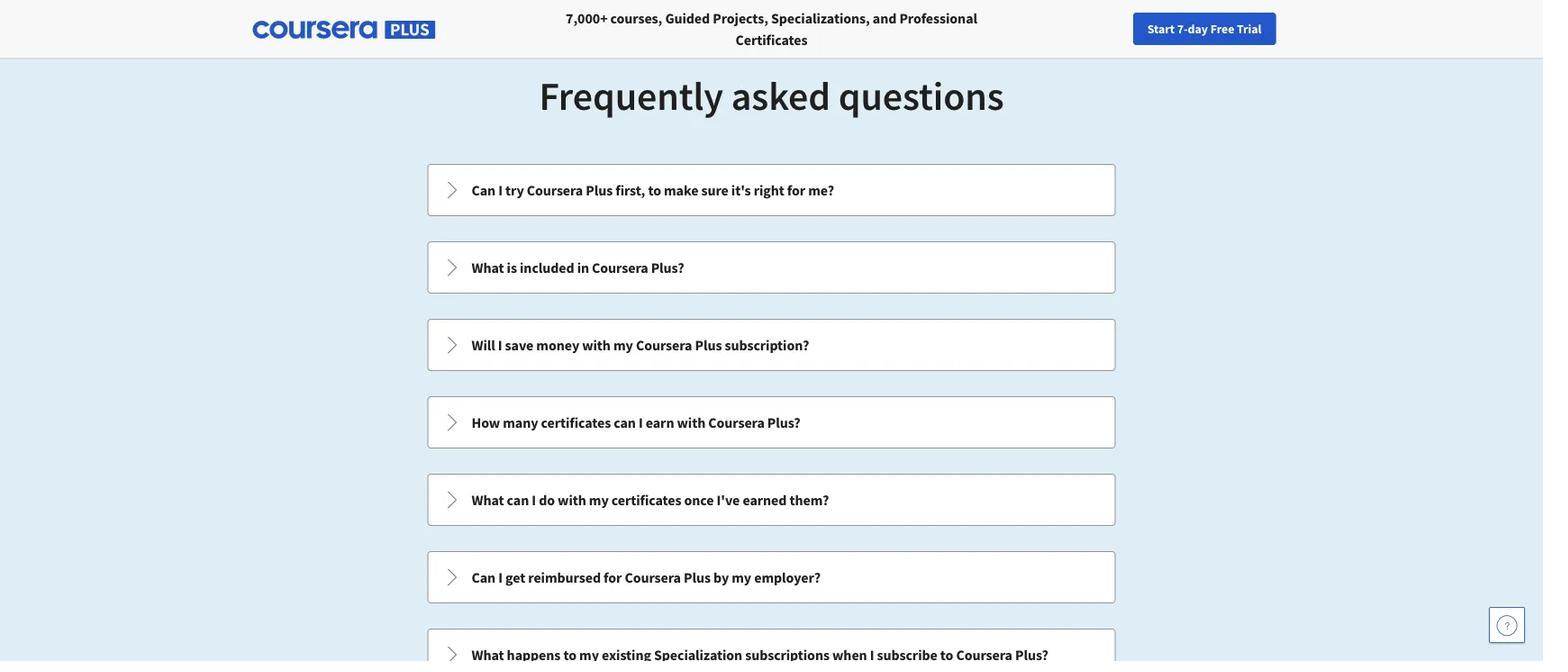 Task type: describe. For each thing, give the bounding box(es) containing it.
will i save money with my coursera plus subscription?
[[472, 336, 809, 354]]

0 vertical spatial plus?
[[651, 259, 684, 277]]

it's
[[731, 181, 751, 199]]

coursera plus image
[[253, 21, 436, 39]]

can i get reimbursed for coursera plus by my employer? button
[[428, 552, 1115, 603]]

find
[[1159, 21, 1182, 37]]

can for can i get reimbursed for coursera plus by my employer?
[[472, 568, 496, 586]]

money
[[536, 336, 579, 354]]

frequently
[[539, 70, 723, 120]]

0 horizontal spatial for
[[604, 568, 622, 586]]

questions
[[838, 70, 1004, 120]]

coursera right earn
[[708, 413, 765, 432]]

coursera right try
[[527, 181, 583, 199]]

many
[[503, 413, 538, 432]]

0 vertical spatial certificates
[[541, 413, 611, 432]]

my for coursera
[[613, 336, 633, 354]]

once
[[684, 491, 714, 509]]

0 vertical spatial can
[[614, 413, 636, 432]]

0 horizontal spatial can
[[507, 491, 529, 509]]

included
[[520, 259, 574, 277]]

in
[[577, 259, 589, 277]]

my for certificates
[[589, 491, 609, 509]]

by
[[713, 568, 729, 586]]

courses,
[[610, 9, 662, 27]]

employer?
[[754, 568, 821, 586]]

2 vertical spatial plus
[[684, 568, 711, 586]]

i left earn
[[639, 413, 643, 432]]

save
[[505, 336, 534, 354]]

coursera up earn
[[636, 336, 692, 354]]

first,
[[616, 181, 645, 199]]

how many certificates can i earn with coursera plus?
[[472, 413, 801, 432]]

with for certificates
[[558, 491, 586, 509]]

i for coursera
[[498, 181, 503, 199]]

how
[[472, 413, 500, 432]]

will i save money with my coursera plus subscription? button
[[428, 320, 1115, 370]]

free
[[1210, 21, 1234, 37]]

find your new career link
[[1150, 18, 1281, 41]]

help center image
[[1496, 614, 1518, 636]]

what can i do with my certificates once i've earned them?
[[472, 491, 829, 509]]

can i try coursera plus first, to make sure it's right for me? button
[[428, 165, 1115, 215]]

can i get reimbursed for coursera plus by my employer?
[[472, 568, 821, 586]]



Task type: locate. For each thing, give the bounding box(es) containing it.
will
[[472, 336, 495, 354]]

specializations,
[[771, 9, 870, 27]]

professional
[[899, 9, 977, 27]]

day
[[1188, 21, 1208, 37]]

what can i do with my certificates once i've earned them? button
[[428, 475, 1115, 525]]

make
[[664, 181, 698, 199]]

i left do
[[532, 491, 536, 509]]

career
[[1237, 21, 1272, 37]]

coursera
[[527, 181, 583, 199], [592, 259, 648, 277], [636, 336, 692, 354], [708, 413, 765, 432], [625, 568, 681, 586]]

0 horizontal spatial plus?
[[651, 259, 684, 277]]

can left earn
[[614, 413, 636, 432]]

start 7-day free trial
[[1147, 21, 1262, 37]]

2 horizontal spatial my
[[732, 568, 751, 586]]

0 vertical spatial with
[[582, 336, 611, 354]]

1 vertical spatial my
[[589, 491, 609, 509]]

plus left subscription?
[[695, 336, 722, 354]]

reimbursed
[[528, 568, 601, 586]]

what left do
[[472, 491, 504, 509]]

1 what from the top
[[472, 259, 504, 277]]

asked
[[731, 70, 831, 120]]

new
[[1211, 21, 1235, 37]]

with right do
[[558, 491, 586, 509]]

i for reimbursed
[[498, 568, 503, 586]]

i left try
[[498, 181, 503, 199]]

plus?
[[651, 259, 684, 277], [767, 413, 801, 432]]

1 can from the top
[[472, 181, 496, 199]]

coursera left 'by'
[[625, 568, 681, 586]]

0 horizontal spatial my
[[589, 491, 609, 509]]

my right money
[[613, 336, 633, 354]]

2 vertical spatial with
[[558, 491, 586, 509]]

find your new career
[[1159, 21, 1272, 37]]

2 can from the top
[[472, 568, 496, 586]]

plus left first,
[[586, 181, 613, 199]]

0 vertical spatial can
[[472, 181, 496, 199]]

coursera right in
[[592, 259, 648, 277]]

what for what is included in coursera plus?
[[472, 259, 504, 277]]

plus left 'by'
[[684, 568, 711, 586]]

can
[[614, 413, 636, 432], [507, 491, 529, 509]]

certificates right many
[[541, 413, 611, 432]]

what
[[472, 259, 504, 277], [472, 491, 504, 509]]

list
[[426, 162, 1118, 661]]

1 horizontal spatial my
[[613, 336, 633, 354]]

1 vertical spatial for
[[604, 568, 622, 586]]

list containing can i try coursera plus first, to make sure it's right for me?
[[426, 162, 1118, 661]]

do
[[539, 491, 555, 509]]

them?
[[790, 491, 829, 509]]

i for money
[[498, 336, 502, 354]]

7-
[[1177, 21, 1188, 37]]

guided
[[665, 9, 710, 27]]

2 vertical spatial my
[[732, 568, 751, 586]]

1 vertical spatial what
[[472, 491, 504, 509]]

1 vertical spatial plus?
[[767, 413, 801, 432]]

try
[[505, 181, 524, 199]]

1 horizontal spatial for
[[787, 181, 805, 199]]

7,000+ courses, guided projects, specializations, and professional certificates
[[566, 9, 977, 49]]

projects,
[[713, 9, 768, 27]]

to
[[648, 181, 661, 199]]

1 vertical spatial plus
[[695, 336, 722, 354]]

for right reimbursed
[[604, 568, 622, 586]]

your
[[1185, 21, 1209, 37]]

and
[[873, 9, 897, 27]]

with for coursera
[[582, 336, 611, 354]]

certificates
[[541, 413, 611, 432], [612, 491, 681, 509]]

what is included in coursera plus? button
[[428, 242, 1115, 293]]

i've
[[717, 491, 740, 509]]

is
[[507, 259, 517, 277]]

earn
[[646, 413, 674, 432]]

can for can i try coursera plus first, to make sure it's right for me?
[[472, 181, 496, 199]]

1 vertical spatial with
[[677, 413, 706, 432]]

my
[[613, 336, 633, 354], [589, 491, 609, 509], [732, 568, 751, 586]]

subscription?
[[725, 336, 809, 354]]

what for what can i do with my certificates once i've earned them?
[[472, 491, 504, 509]]

None search field
[[248, 11, 680, 47]]

start
[[1147, 21, 1175, 37]]

0 vertical spatial plus
[[586, 181, 613, 199]]

plus? down will i save money with my coursera plus subscription? dropdown button
[[767, 413, 801, 432]]

what is included in coursera plus?
[[472, 259, 684, 277]]

me?
[[808, 181, 834, 199]]

0 vertical spatial what
[[472, 259, 504, 277]]

my right do
[[589, 491, 609, 509]]

can
[[472, 181, 496, 199], [472, 568, 496, 586]]

start 7-day free trial button
[[1133, 13, 1276, 45]]

plus? down to at the left
[[651, 259, 684, 277]]

for
[[787, 181, 805, 199], [604, 568, 622, 586]]

sure
[[701, 181, 729, 199]]

i left the get
[[498, 568, 503, 586]]

with
[[582, 336, 611, 354], [677, 413, 706, 432], [558, 491, 586, 509]]

get
[[505, 568, 525, 586]]

can left do
[[507, 491, 529, 509]]

trial
[[1237, 21, 1262, 37]]

can left the get
[[472, 568, 496, 586]]

certificates
[[736, 31, 808, 49]]

i right will
[[498, 336, 502, 354]]

1 vertical spatial certificates
[[612, 491, 681, 509]]

frequently asked questions
[[539, 70, 1004, 120]]

what left is
[[472, 259, 504, 277]]

i
[[498, 181, 503, 199], [498, 336, 502, 354], [639, 413, 643, 432], [532, 491, 536, 509], [498, 568, 503, 586]]

can i try coursera plus first, to make sure it's right for me?
[[472, 181, 834, 199]]

1 vertical spatial can
[[472, 568, 496, 586]]

can left try
[[472, 181, 496, 199]]

with right earn
[[677, 413, 706, 432]]

1 horizontal spatial plus?
[[767, 413, 801, 432]]

right
[[754, 181, 784, 199]]

plus
[[586, 181, 613, 199], [695, 336, 722, 354], [684, 568, 711, 586]]

1 vertical spatial can
[[507, 491, 529, 509]]

1 horizontal spatial can
[[614, 413, 636, 432]]

certificates left once
[[612, 491, 681, 509]]

earned
[[743, 491, 787, 509]]

2 what from the top
[[472, 491, 504, 509]]

with right money
[[582, 336, 611, 354]]

for left me? on the top of the page
[[787, 181, 805, 199]]

how many certificates can i earn with coursera plus? button
[[428, 397, 1115, 448]]

0 vertical spatial for
[[787, 181, 805, 199]]

my right 'by'
[[732, 568, 751, 586]]

7,000+
[[566, 9, 608, 27]]

0 vertical spatial my
[[613, 336, 633, 354]]



Task type: vqa. For each thing, say whether or not it's contained in the screenshot.
"Projects,"
yes



